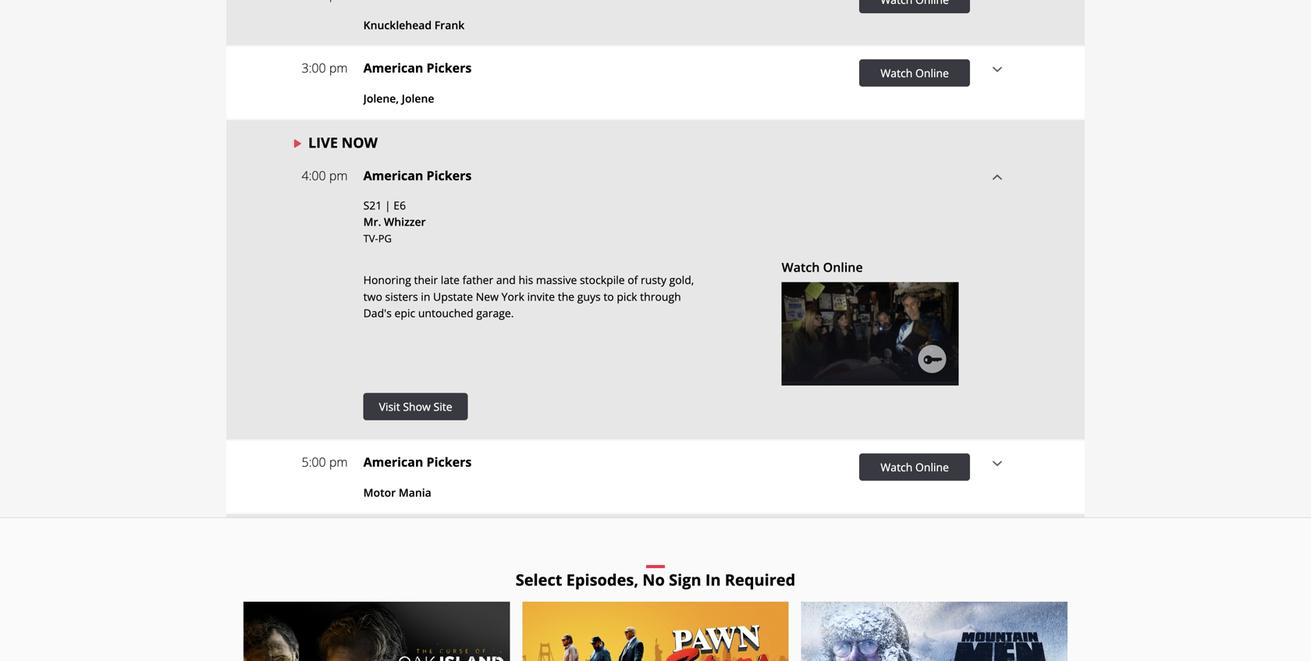 Task type: vqa. For each thing, say whether or not it's contained in the screenshot.
Online corresponding to 5:00 pm
yes



Task type: locate. For each thing, give the bounding box(es) containing it.
untouched
[[418, 306, 474, 321]]

guys
[[578, 289, 601, 304]]

watch for 3:00 pm
[[881, 65, 913, 80]]

1 vertical spatial online
[[824, 259, 863, 276]]

rusty
[[641, 273, 667, 287]]

required
[[725, 569, 796, 591]]

2 vertical spatial watch
[[881, 460, 913, 475]]

2 american pickers from the top
[[364, 167, 472, 184]]

0 vertical spatial american pickers
[[364, 59, 472, 76]]

gold,
[[670, 273, 695, 287]]

1 vertical spatial pm
[[329, 167, 348, 184]]

in
[[421, 289, 431, 304]]

dad's
[[364, 306, 392, 321]]

2 vertical spatial pickers
[[427, 454, 472, 471]]

visit show site link
[[364, 393, 468, 420]]

2 watch online button from the top
[[860, 454, 971, 481]]

0 vertical spatial watch
[[881, 65, 913, 80]]

3 american from the top
[[364, 454, 424, 471]]

to
[[604, 289, 614, 304]]

mr.
[[364, 214, 381, 229]]

the
[[558, 289, 575, 304]]

2 vertical spatial online
[[916, 460, 950, 475]]

1 vertical spatial american pickers
[[364, 167, 472, 184]]

american up s21 | e6
[[364, 167, 424, 184]]

watch online button
[[860, 59, 971, 87], [860, 454, 971, 481]]

1 vertical spatial pickers
[[427, 167, 472, 184]]

pickers
[[427, 59, 472, 76], [427, 167, 472, 184], [427, 454, 472, 471]]

pm right 3:00 in the left of the page
[[329, 59, 348, 76]]

3 pm from the top
[[329, 454, 348, 471]]

american pickers up the jolene
[[364, 59, 472, 76]]

0 vertical spatial american
[[364, 59, 424, 76]]

pick
[[617, 289, 638, 304]]

season 21, episode 6 text field
[[364, 198, 406, 213]]

massive
[[536, 273, 577, 287]]

5:00 pm
[[302, 454, 348, 471]]

mania
[[399, 485, 432, 500]]

2 pickers from the top
[[427, 167, 472, 184]]

3:00 pm
[[302, 59, 348, 76]]

visit show site
[[379, 399, 453, 414]]

0 vertical spatial online
[[916, 65, 950, 80]]

pm for 4:00 pm
[[329, 167, 348, 184]]

0 vertical spatial pickers
[[427, 59, 472, 76]]

live now
[[308, 133, 378, 152]]

3 american pickers from the top
[[364, 454, 472, 471]]

2 pm from the top
[[329, 167, 348, 184]]

american up 'motor mania'
[[364, 454, 424, 471]]

3 pickers from the top
[[427, 454, 472, 471]]

watch online
[[881, 65, 950, 80], [782, 259, 863, 276], [881, 460, 950, 475]]

online for 3:00 pm
[[916, 65, 950, 80]]

american pickers for 5:00 pm
[[364, 454, 472, 471]]

watch online link
[[782, 259, 959, 386]]

knucklehead
[[364, 17, 432, 32]]

american pickers
[[364, 59, 472, 76], [364, 167, 472, 184], [364, 454, 472, 471]]

2 vertical spatial american pickers
[[364, 454, 472, 471]]

2 vertical spatial american
[[364, 454, 424, 471]]

pm for 3:00 pm
[[329, 59, 348, 76]]

tv-
[[364, 231, 379, 245]]

and
[[497, 273, 516, 287]]

0 vertical spatial pm
[[329, 59, 348, 76]]

online
[[916, 65, 950, 80], [824, 259, 863, 276], [916, 460, 950, 475]]

0 vertical spatial watch online
[[881, 65, 950, 80]]

honoring
[[364, 273, 411, 287]]

2 vertical spatial watch online
[[881, 460, 950, 475]]

of
[[628, 273, 638, 287]]

1 pickers from the top
[[427, 59, 472, 76]]

watch
[[881, 65, 913, 80], [782, 259, 820, 276], [881, 460, 913, 475]]

1 watch online button from the top
[[860, 59, 971, 87]]

1 american pickers from the top
[[364, 59, 472, 76]]

their
[[414, 273, 438, 287]]

watch online button for 3:00 pm
[[860, 59, 971, 87]]

1 vertical spatial watch online button
[[860, 454, 971, 481]]

episodes,
[[567, 569, 639, 591]]

american pickers for 3:00 pm
[[364, 59, 472, 76]]

american pickers up 'mania'
[[364, 454, 472, 471]]

american up jolene, jolene
[[364, 59, 424, 76]]

american
[[364, 59, 424, 76], [364, 167, 424, 184], [364, 454, 424, 471]]

3:00
[[302, 59, 326, 76]]

jolene, jolene
[[364, 91, 435, 106]]

mr. whizzer image
[[782, 282, 959, 382]]

site
[[434, 399, 453, 414]]

watch online button for 5:00 pm
[[860, 454, 971, 481]]

pm
[[329, 59, 348, 76], [329, 167, 348, 184], [329, 454, 348, 471]]

2 vertical spatial pm
[[329, 454, 348, 471]]

father
[[463, 273, 494, 287]]

1 pm from the top
[[329, 59, 348, 76]]

s21 | e6
[[364, 198, 406, 213]]

american pickers up the "season 21, episode 6" text field
[[364, 167, 472, 184]]

pm right 5:00
[[329, 454, 348, 471]]

0 vertical spatial watch online button
[[860, 59, 971, 87]]

select
[[516, 569, 563, 591]]

1 vertical spatial american
[[364, 167, 424, 184]]

pm right 4:00
[[329, 167, 348, 184]]

now
[[342, 133, 378, 152]]

1 american from the top
[[364, 59, 424, 76]]

new
[[476, 289, 499, 304]]



Task type: describe. For each thing, give the bounding box(es) containing it.
york
[[502, 289, 525, 304]]

no
[[643, 569, 665, 591]]

american for 5:00 pm
[[364, 454, 424, 471]]

2 american from the top
[[364, 167, 424, 184]]

4:00
[[302, 167, 326, 184]]

online for 5:00 pm
[[916, 460, 950, 475]]

watch online for 5:00 pm
[[881, 460, 950, 475]]

show
[[403, 399, 431, 414]]

in
[[706, 569, 721, 591]]

sisters
[[385, 289, 418, 304]]

honoring their late father and his massive stockpile of rusty gold, two sisters in upstate new york invite the guys to pick through dad's epic untouched garage.
[[364, 273, 695, 321]]

visit
[[379, 399, 400, 414]]

jolene,
[[364, 91, 399, 106]]

4:00 pm
[[302, 167, 348, 184]]

epic
[[395, 306, 416, 321]]

upstate
[[433, 289, 473, 304]]

invite
[[528, 289, 555, 304]]

jolene
[[402, 91, 435, 106]]

s21 | e6 mr. whizzer tv-pg
[[364, 198, 426, 245]]

pickers for 5:00 pm
[[427, 454, 472, 471]]

american for 3:00 pm
[[364, 59, 424, 76]]

pickers for 3:00 pm
[[427, 59, 472, 76]]

live
[[308, 133, 338, 152]]

watch for 5:00 pm
[[881, 460, 913, 475]]

sign
[[669, 569, 702, 591]]

frank
[[435, 17, 465, 32]]

knucklehead frank
[[364, 17, 465, 32]]

through
[[640, 289, 681, 304]]

pm for 5:00 pm
[[329, 454, 348, 471]]

stockpile
[[580, 273, 625, 287]]

5:00
[[302, 454, 326, 471]]

whizzer
[[384, 214, 426, 229]]

his
[[519, 273, 534, 287]]

watch online for 3:00 pm
[[881, 65, 950, 80]]

1 vertical spatial watch online
[[782, 259, 863, 276]]

two
[[364, 289, 383, 304]]

garage.
[[477, 306, 514, 321]]

late
[[441, 273, 460, 287]]

select episodes, no sign in required
[[516, 569, 796, 591]]

1 vertical spatial watch
[[782, 259, 820, 276]]

motor
[[364, 485, 396, 500]]

pg
[[379, 231, 392, 245]]

motor mania
[[364, 485, 432, 500]]



